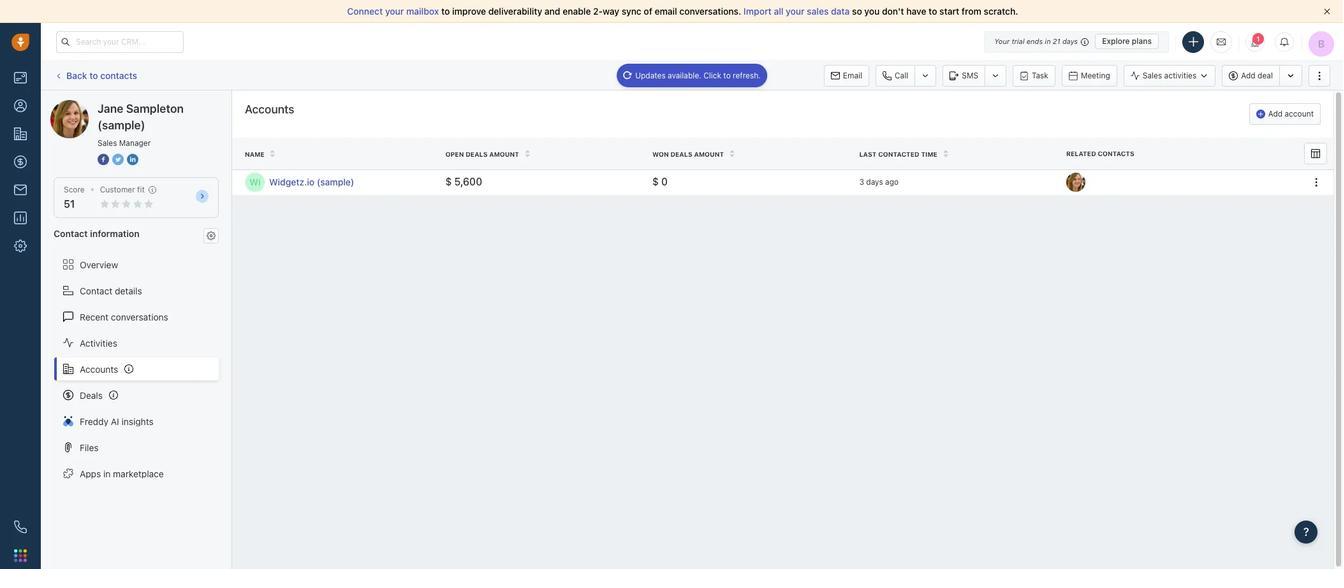 Task type: locate. For each thing, give the bounding box(es) containing it.
close image
[[1324, 8, 1331, 15]]

amount for open deals amount
[[489, 150, 519, 158]]

call link
[[876, 65, 915, 86]]

activities
[[1165, 71, 1197, 80]]

explore plans
[[1103, 36, 1152, 46]]

sales up facebook circled icon
[[98, 138, 117, 148]]

contact details
[[80, 286, 142, 296]]

jane for jane sampleton (sample)
[[76, 100, 96, 110]]

to left start
[[929, 6, 937, 17]]

your right all
[[786, 6, 805, 17]]

0 horizontal spatial amount
[[489, 150, 519, 158]]

amount for won deals amount
[[694, 150, 724, 158]]

$ left 5,600
[[446, 176, 452, 188]]

contact information
[[54, 229, 140, 239]]

days right 3
[[867, 178, 883, 187]]

updates
[[635, 70, 666, 80]]

information
[[90, 229, 140, 239]]

sms button
[[943, 65, 985, 86]]

sampleton up manager
[[126, 102, 184, 115]]

2 amount from the left
[[694, 150, 724, 158]]

connect your mailbox to improve deliverability and enable 2-way sync of email conversations. import all your sales data so you don't have to start from scratch.
[[347, 6, 1019, 17]]

0 horizontal spatial your
[[385, 6, 404, 17]]

5,600
[[455, 176, 482, 188]]

accounts up name
[[245, 103, 294, 116]]

linkedin circled image
[[127, 153, 138, 167]]

0 vertical spatial contacts
[[100, 70, 137, 81]]

wi
[[250, 177, 261, 188]]

plans
[[1132, 36, 1152, 46]]

1 horizontal spatial $
[[653, 176, 659, 188]]

sms
[[962, 70, 979, 80]]

deals
[[466, 150, 488, 158], [671, 150, 693, 158]]

email
[[655, 6, 677, 17]]

email
[[843, 70, 863, 80]]

your trial ends in 21 days
[[995, 37, 1078, 45]]

(sample) right widgetz.io
[[317, 177, 354, 188]]

jane
[[76, 100, 96, 110], [98, 102, 123, 115]]

jane sampleton (sample)
[[76, 100, 181, 110]]

1 deals from the left
[[466, 150, 488, 158]]

1 vertical spatial (sample)
[[98, 119, 145, 132]]

add deal button
[[1222, 65, 1280, 86]]

account
[[1285, 109, 1314, 119]]

and
[[545, 6, 560, 17]]

sampleton
[[98, 100, 142, 110], [126, 102, 184, 115]]

contact
[[54, 229, 88, 239], [80, 286, 112, 296]]

jane down back
[[76, 100, 96, 110]]

1 vertical spatial days
[[867, 178, 883, 187]]

sampleton for jane sampleton (sample) sales manager
[[126, 102, 184, 115]]

1 vertical spatial accounts
[[80, 364, 118, 375]]

0 horizontal spatial deals
[[466, 150, 488, 158]]

0 horizontal spatial jane
[[76, 100, 96, 110]]

widgetz.io (sample)
[[269, 177, 354, 188]]

sales activities
[[1143, 71, 1197, 80]]

1 vertical spatial contacts
[[1098, 150, 1135, 158]]

call
[[895, 70, 909, 80]]

contact up "recent"
[[80, 286, 112, 296]]

add deal
[[1242, 71, 1273, 80]]

0
[[662, 176, 668, 188]]

0 vertical spatial sales
[[1143, 71, 1162, 80]]

(sample)
[[144, 100, 181, 110], [98, 119, 145, 132], [317, 177, 354, 188]]

contact down the 51
[[54, 229, 88, 239]]

in right apps
[[103, 469, 111, 479]]

1 vertical spatial contact
[[80, 286, 112, 296]]

1 vertical spatial sales
[[98, 138, 117, 148]]

(sample) inside jane sampleton (sample) sales manager
[[98, 119, 145, 132]]

0 vertical spatial (sample)
[[144, 100, 181, 110]]

0 vertical spatial accounts
[[245, 103, 294, 116]]

widgetz.io
[[269, 177, 315, 188]]

1 your from the left
[[385, 6, 404, 17]]

1 horizontal spatial days
[[1063, 37, 1078, 45]]

sales activities button
[[1124, 65, 1222, 86], [1124, 65, 1216, 86]]

add inside add account button
[[1269, 109, 1283, 119]]

1 vertical spatial add
[[1269, 109, 1283, 119]]

have
[[907, 6, 927, 17]]

in left the 21
[[1045, 37, 1051, 45]]

0 horizontal spatial in
[[103, 469, 111, 479]]

$
[[446, 176, 452, 188], [653, 176, 659, 188]]

contacts right related
[[1098, 150, 1135, 158]]

1 amount from the left
[[489, 150, 519, 158]]

marketplace
[[113, 469, 164, 479]]

sales left activities
[[1143, 71, 1162, 80]]

to right the click
[[724, 70, 731, 80]]

amount right won on the left top of the page
[[694, 150, 724, 158]]

0 horizontal spatial add
[[1242, 71, 1256, 80]]

0 horizontal spatial $
[[446, 176, 452, 188]]

1
[[1257, 35, 1261, 42]]

(sample) up manager
[[144, 100, 181, 110]]

1 horizontal spatial your
[[786, 6, 805, 17]]

to right mailbox
[[441, 6, 450, 17]]

score 51
[[64, 185, 85, 210]]

deals right open
[[466, 150, 488, 158]]

explore
[[1103, 36, 1130, 46]]

way
[[603, 6, 620, 17]]

improve
[[452, 6, 486, 17]]

send email image
[[1217, 36, 1226, 47]]

amount
[[489, 150, 519, 158], [694, 150, 724, 158]]

fit
[[137, 185, 145, 195]]

your left mailbox
[[385, 6, 404, 17]]

1 horizontal spatial add
[[1269, 109, 1283, 119]]

days
[[1063, 37, 1078, 45], [867, 178, 883, 187]]

1 horizontal spatial amount
[[694, 150, 724, 158]]

last
[[860, 150, 877, 158]]

import
[[744, 6, 772, 17]]

0 vertical spatial add
[[1242, 71, 1256, 80]]

$ 5,600
[[446, 176, 482, 188]]

jane inside jane sampleton (sample) sales manager
[[98, 102, 123, 115]]

0 horizontal spatial accounts
[[80, 364, 118, 375]]

(sample) down jane sampleton (sample)
[[98, 119, 145, 132]]

connect
[[347, 6, 383, 17]]

jane down back to contacts
[[98, 102, 123, 115]]

0 horizontal spatial days
[[867, 178, 883, 187]]

$ for $ 0
[[653, 176, 659, 188]]

updates available. click to refresh.
[[635, 70, 761, 80]]

add left deal
[[1242, 71, 1256, 80]]

add inside add deal button
[[1242, 71, 1256, 80]]

files
[[80, 442, 99, 453]]

0 vertical spatial days
[[1063, 37, 1078, 45]]

sampleton down back to contacts
[[98, 100, 142, 110]]

sales
[[1143, 71, 1162, 80], [98, 138, 117, 148]]

1 horizontal spatial jane
[[98, 102, 123, 115]]

1 horizontal spatial in
[[1045, 37, 1051, 45]]

accounts
[[245, 103, 294, 116], [80, 364, 118, 375]]

1 horizontal spatial contacts
[[1098, 150, 1135, 158]]

deals right won on the left top of the page
[[671, 150, 693, 158]]

to
[[441, 6, 450, 17], [929, 6, 937, 17], [89, 70, 98, 81], [724, 70, 731, 80]]

$ left 0
[[653, 176, 659, 188]]

0 vertical spatial in
[[1045, 37, 1051, 45]]

contacts
[[100, 70, 137, 81], [1098, 150, 1135, 158]]

days right the 21
[[1063, 37, 1078, 45]]

related
[[1067, 150, 1096, 158]]

sampleton inside jane sampleton (sample) sales manager
[[126, 102, 184, 115]]

scratch.
[[984, 6, 1019, 17]]

2 $ from the left
[[653, 176, 659, 188]]

(sample) for jane sampleton (sample) sales manager
[[98, 119, 145, 132]]

contacts up jane sampleton (sample)
[[100, 70, 137, 81]]

meeting button
[[1062, 65, 1118, 86]]

0 vertical spatial contact
[[54, 229, 88, 239]]

2 deals from the left
[[671, 150, 693, 158]]

21
[[1053, 37, 1061, 45]]

deliverability
[[489, 6, 542, 17]]

amount right open
[[489, 150, 519, 158]]

1 link
[[1246, 32, 1265, 51]]

1 $ from the left
[[446, 176, 452, 188]]

data
[[831, 6, 850, 17]]

accounts down the activities
[[80, 364, 118, 375]]

add left account on the top right of the page
[[1269, 109, 1283, 119]]

widgetz.io (sample) link
[[269, 176, 433, 189]]

Search your CRM... text field
[[56, 31, 184, 53]]

apps
[[80, 469, 101, 479]]

1 horizontal spatial deals
[[671, 150, 693, 158]]

0 horizontal spatial sales
[[98, 138, 117, 148]]



Task type: describe. For each thing, give the bounding box(es) containing it.
call button
[[876, 65, 915, 86]]

ago
[[886, 178, 899, 187]]

open deals amount
[[446, 150, 519, 158]]

1 horizontal spatial sales
[[1143, 71, 1162, 80]]

task button
[[1013, 65, 1056, 86]]

connect your mailbox link
[[347, 6, 441, 17]]

to right back
[[89, 70, 98, 81]]

related contacts
[[1067, 150, 1135, 158]]

freddy
[[80, 416, 108, 427]]

phone element
[[8, 515, 33, 540]]

sync
[[622, 6, 642, 17]]

contacted
[[879, 150, 920, 158]]

task
[[1032, 70, 1049, 80]]

of
[[644, 6, 653, 17]]

jane for jane sampleton (sample) sales manager
[[98, 102, 123, 115]]

3 days ago
[[860, 178, 899, 187]]

0 horizontal spatial contacts
[[100, 70, 137, 81]]

apps in marketplace
[[80, 469, 164, 479]]

conversations.
[[680, 6, 741, 17]]

add for add deal
[[1242, 71, 1256, 80]]

ai
[[111, 416, 119, 427]]

deals for won
[[671, 150, 693, 158]]

recent conversations
[[80, 312, 168, 323]]

2 your from the left
[[786, 6, 805, 17]]

3
[[860, 178, 864, 187]]

2-
[[593, 6, 603, 17]]

add account
[[1269, 109, 1314, 119]]

twitter circled image
[[112, 153, 124, 167]]

meeting
[[1081, 70, 1111, 80]]

1 horizontal spatial accounts
[[245, 103, 294, 116]]

freshworks switcher image
[[14, 550, 27, 563]]

won deals amount
[[653, 150, 724, 158]]

contact for contact details
[[80, 286, 112, 296]]

mailbox
[[406, 6, 439, 17]]

freddy ai insights
[[80, 416, 154, 427]]

deals for open
[[466, 150, 488, 158]]

activities
[[80, 338, 117, 349]]

51
[[64, 198, 75, 210]]

click
[[704, 70, 722, 80]]

refresh.
[[733, 70, 761, 80]]

import all your sales data link
[[744, 6, 852, 17]]

last contacted time
[[860, 150, 938, 158]]

available.
[[668, 70, 702, 80]]

back to contacts
[[66, 70, 137, 81]]

ends
[[1027, 37, 1043, 45]]

sales
[[807, 6, 829, 17]]

2 vertical spatial (sample)
[[317, 177, 354, 188]]

contact for contact information
[[54, 229, 88, 239]]

all
[[774, 6, 784, 17]]

details
[[115, 286, 142, 296]]

enable
[[563, 6, 591, 17]]

name
[[245, 150, 265, 158]]

conversations
[[111, 312, 168, 323]]

mng settings image
[[207, 231, 216, 240]]

wi button
[[245, 172, 265, 193]]

time
[[921, 150, 938, 158]]

add account button
[[1250, 103, 1321, 125]]

trial
[[1012, 37, 1025, 45]]

1 vertical spatial in
[[103, 469, 111, 479]]

explore plans link
[[1095, 34, 1159, 49]]

sampleton for jane sampleton (sample)
[[98, 100, 142, 110]]

start
[[940, 6, 960, 17]]

open
[[446, 150, 464, 158]]

from
[[962, 6, 982, 17]]

phone image
[[14, 521, 27, 534]]

score
[[64, 185, 85, 195]]

manager
[[119, 138, 151, 148]]

facebook circled image
[[98, 153, 109, 167]]

updates available. click to refresh. link
[[617, 63, 767, 87]]

customer
[[100, 185, 135, 195]]

$ 0
[[653, 176, 668, 188]]

(sample) for jane sampleton (sample)
[[144, 100, 181, 110]]

add for add account
[[1269, 109, 1283, 119]]

you
[[865, 6, 880, 17]]

so
[[852, 6, 862, 17]]

your
[[995, 37, 1010, 45]]

customer fit
[[100, 185, 145, 195]]

insights
[[122, 416, 154, 427]]

email button
[[824, 65, 870, 86]]

back
[[66, 70, 87, 81]]

$ for $ 5,600
[[446, 176, 452, 188]]

overview
[[80, 259, 118, 270]]

recent
[[80, 312, 109, 323]]

sales inside jane sampleton (sample) sales manager
[[98, 138, 117, 148]]

51 button
[[64, 198, 75, 210]]

jane sampleton (sample) sales manager
[[98, 102, 184, 148]]

deals
[[80, 390, 103, 401]]

deal
[[1258, 71, 1273, 80]]

won
[[653, 150, 669, 158]]



Task type: vqa. For each thing, say whether or not it's contained in the screenshot.
Last
yes



